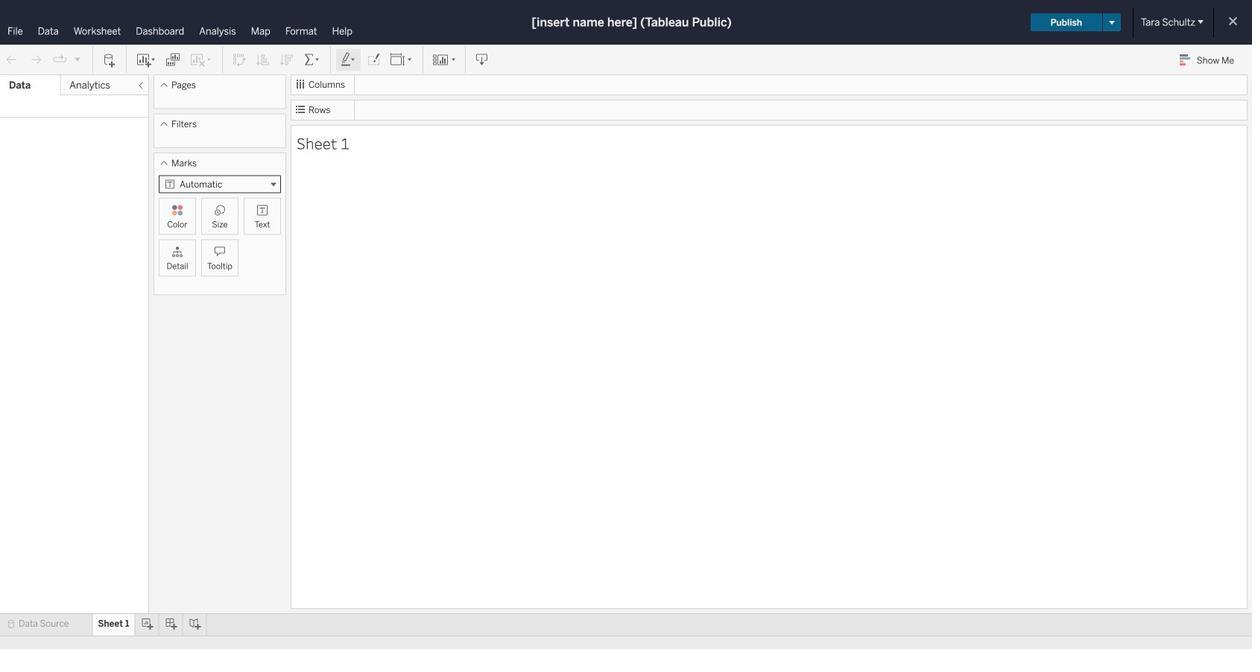 Task type: describe. For each thing, give the bounding box(es) containing it.
undo image
[[4, 53, 19, 67]]

redo image
[[28, 53, 43, 67]]

sort ascending image
[[256, 53, 271, 67]]

1 horizontal spatial replay animation image
[[73, 55, 82, 64]]

collapse image
[[136, 81, 145, 90]]

0 horizontal spatial replay animation image
[[52, 52, 67, 67]]

highlight image
[[340, 53, 357, 67]]



Task type: locate. For each thing, give the bounding box(es) containing it.
format workbook image
[[366, 53, 381, 67]]

totals image
[[303, 53, 321, 67]]

show/hide cards image
[[432, 53, 456, 67]]

replay animation image left new data source image
[[73, 55, 82, 64]]

replay animation image
[[52, 52, 67, 67], [73, 55, 82, 64]]

replay animation image right redo "icon"
[[52, 52, 67, 67]]

new data source image
[[102, 53, 117, 67]]

duplicate image
[[165, 53, 180, 67]]

sort descending image
[[280, 53, 294, 67]]

swap rows and columns image
[[232, 53, 247, 67]]

clear sheet image
[[189, 53, 213, 67]]

download image
[[475, 53, 490, 67]]

fit image
[[390, 53, 414, 67]]

new worksheet image
[[136, 53, 157, 67]]



Task type: vqa. For each thing, say whether or not it's contained in the screenshot.
→
no



